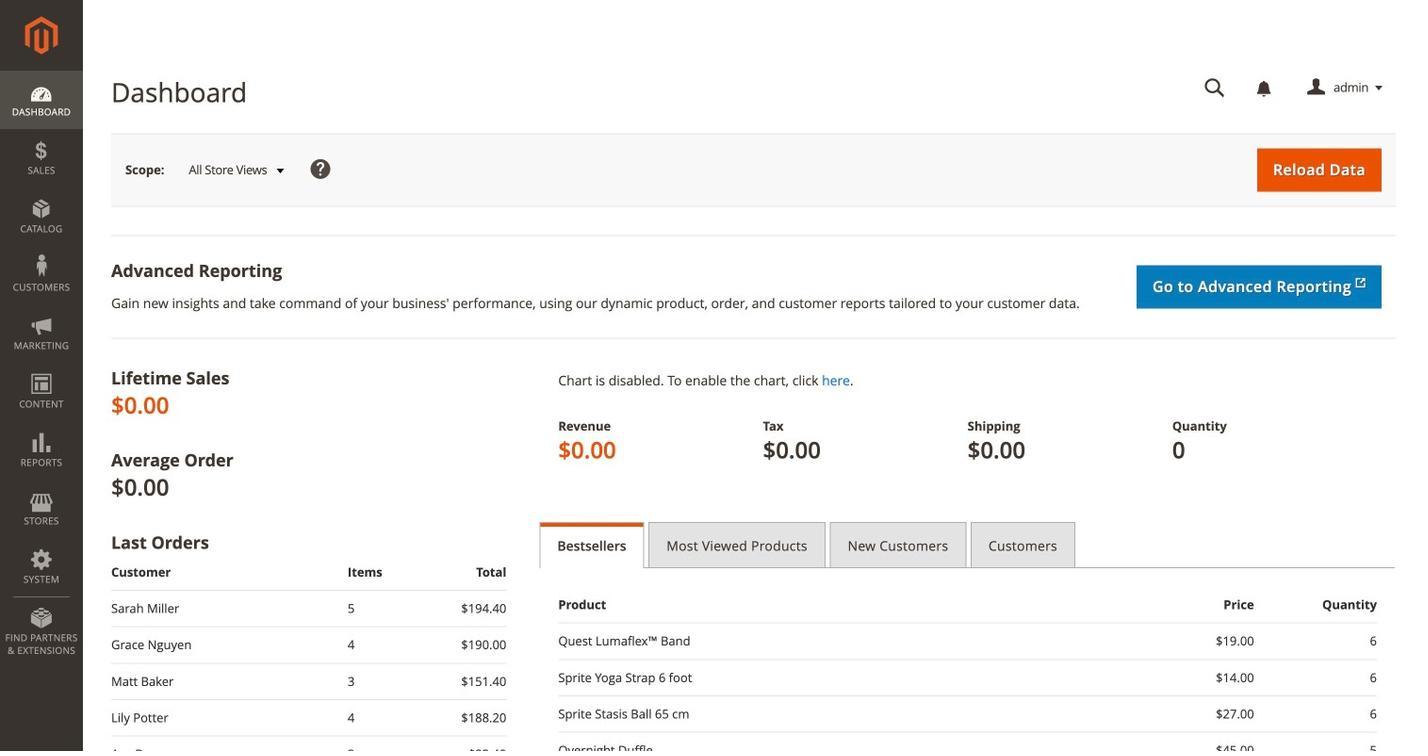Task type: locate. For each thing, give the bounding box(es) containing it.
None text field
[[1192, 72, 1239, 105]]

menu bar
[[0, 71, 83, 667]]

magento admin panel image
[[25, 16, 58, 55]]

tab list
[[540, 522, 1396, 568]]



